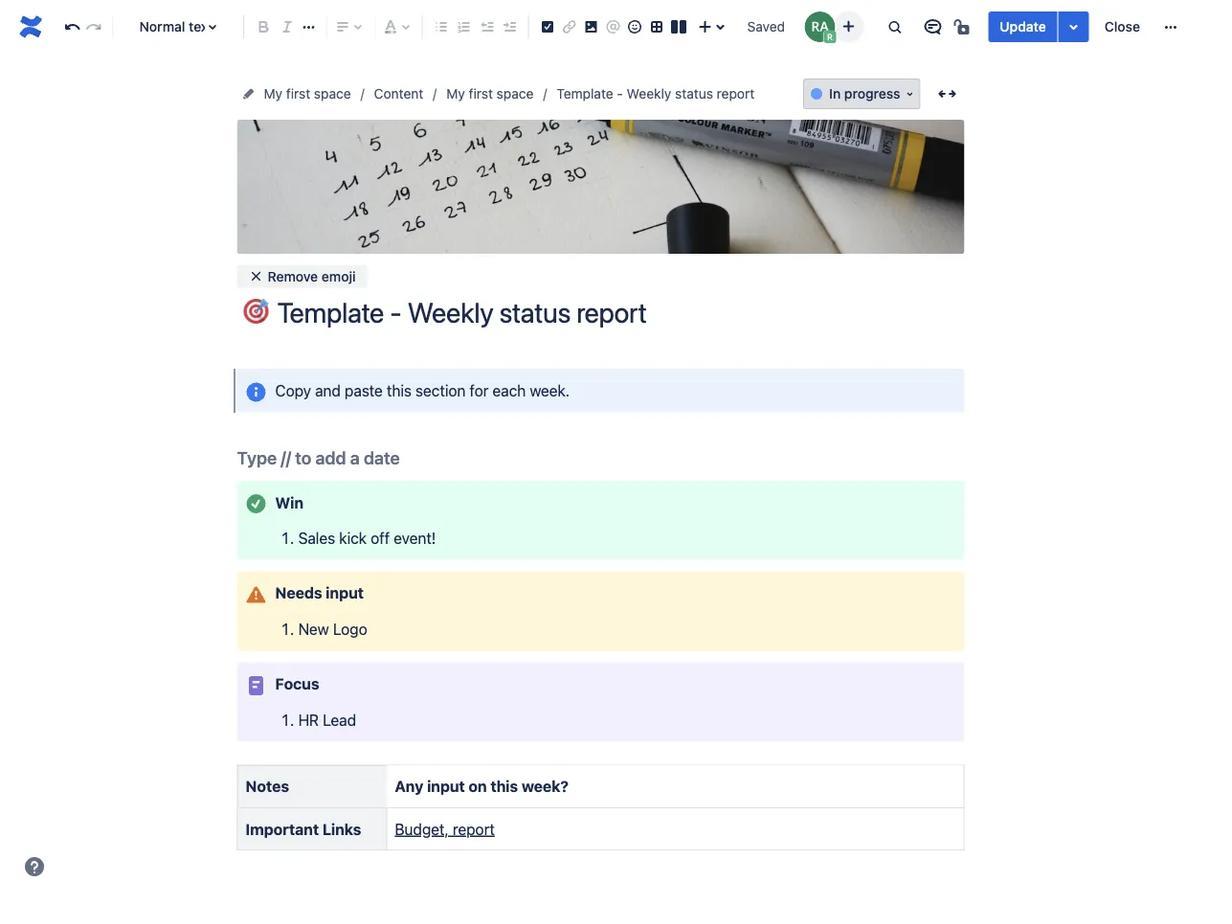 Task type: locate. For each thing, give the bounding box(es) containing it.
find and replace image
[[883, 15, 906, 38]]

0 vertical spatial report
[[717, 86, 755, 102]]

my right content
[[447, 86, 465, 102]]

italic ⌘i image
[[276, 15, 299, 38]]

image
[[629, 194, 665, 210]]

report
[[717, 86, 755, 102], [453, 820, 495, 838]]

update inside button
[[1000, 19, 1047, 34]]

2 first from the left
[[469, 86, 493, 102]]

space down indent tab icon
[[497, 86, 534, 102]]

undo ⌘z image
[[61, 15, 84, 38]]

:dart: image
[[244, 299, 269, 324], [244, 299, 269, 324]]

update inside dropdown button
[[537, 194, 581, 210]]

this
[[387, 381, 412, 399], [491, 777, 518, 795]]

0 horizontal spatial input
[[326, 584, 364, 602]]

content
[[374, 86, 424, 102]]

1 my from the left
[[264, 86, 283, 102]]

weekly
[[627, 86, 672, 102]]

1 vertical spatial report
[[453, 820, 495, 838]]

my for first my first space link from right
[[447, 86, 465, 102]]

links
[[323, 820, 361, 838]]

remove emoji image
[[249, 269, 264, 284]]

my first space down outdent ⇧tab icon on the left
[[447, 86, 534, 102]]

my first space
[[264, 86, 351, 102], [447, 86, 534, 102]]

panel info image
[[245, 381, 268, 404]]

week.
[[530, 381, 570, 399]]

1 horizontal spatial report
[[717, 86, 755, 102]]

important links
[[246, 820, 361, 838]]

space
[[314, 86, 351, 102], [497, 86, 534, 102]]

1 vertical spatial input
[[427, 777, 465, 795]]

needs input
[[275, 584, 364, 602]]

kick
[[339, 529, 367, 547]]

confluence image
[[15, 11, 46, 42], [15, 11, 46, 42]]

needs
[[275, 584, 322, 602]]

my first space link down outdent ⇧tab icon on the left
[[447, 82, 534, 105]]

help image
[[23, 855, 46, 878]]

this right paste
[[387, 381, 412, 399]]

my first space link
[[264, 82, 351, 105], [447, 82, 534, 105]]

make page full-width image
[[936, 82, 959, 105]]

first for 1st my first space link
[[286, 86, 310, 102]]

first down outdent ⇧tab icon on the left
[[469, 86, 493, 102]]

update left adjust update settings icon in the top right of the page
[[1000, 19, 1047, 34]]

this for paste
[[387, 381, 412, 399]]

1 horizontal spatial first
[[469, 86, 493, 102]]

2 my from the left
[[447, 86, 465, 102]]

emoji
[[322, 268, 356, 284]]

report down on
[[453, 820, 495, 838]]

2 space from the left
[[497, 86, 534, 102]]

saved
[[748, 19, 786, 34]]

0 horizontal spatial update
[[537, 194, 581, 210]]

1 horizontal spatial this
[[491, 777, 518, 795]]

first for first my first space link from right
[[469, 86, 493, 102]]

add image, video, or file image
[[580, 15, 603, 38]]

1 vertical spatial update
[[537, 194, 581, 210]]

space left content
[[314, 86, 351, 102]]

this right on
[[491, 777, 518, 795]]

more image
[[1160, 15, 1183, 38]]

new logo
[[298, 620, 367, 638]]

0 vertical spatial this
[[387, 381, 412, 399]]

1 space from the left
[[314, 86, 351, 102]]

my
[[264, 86, 283, 102], [447, 86, 465, 102]]

report right status
[[717, 86, 755, 102]]

off
[[371, 529, 390, 547]]

1 horizontal spatial update
[[1000, 19, 1047, 34]]

0 horizontal spatial my first space
[[264, 86, 351, 102]]

1 vertical spatial this
[[491, 777, 518, 795]]

0 horizontal spatial report
[[453, 820, 495, 838]]

0 vertical spatial update
[[1000, 19, 1047, 34]]

2 my first space link from the left
[[447, 82, 534, 105]]

template
[[557, 86, 614, 102]]

update
[[1000, 19, 1047, 34], [537, 194, 581, 210]]

report inside 'main content area, start typing to enter text.' text field
[[453, 820, 495, 838]]

close
[[1105, 19, 1141, 34]]

update left header
[[537, 194, 581, 210]]

0 vertical spatial input
[[326, 584, 364, 602]]

my for 1st my first space link
[[264, 86, 283, 102]]

space for first my first space link from right
[[497, 86, 534, 102]]

remove emoji button
[[237, 265, 367, 288]]

0 horizontal spatial my first space link
[[264, 82, 351, 105]]

adjust update settings image
[[1063, 15, 1086, 38]]

1 horizontal spatial input
[[427, 777, 465, 795]]

2 my first space from the left
[[447, 86, 534, 102]]

table image
[[646, 15, 669, 38]]

on
[[469, 777, 487, 795]]

header
[[584, 194, 625, 210]]

1 horizontal spatial my first space
[[447, 86, 534, 102]]

important
[[246, 820, 319, 838]]

win
[[275, 493, 304, 511]]

1 first from the left
[[286, 86, 310, 102]]

no restrictions image
[[952, 15, 975, 38]]

0 horizontal spatial first
[[286, 86, 310, 102]]

numbered list ⌘⇧7 image
[[453, 15, 476, 38]]

first
[[286, 86, 310, 102], [469, 86, 493, 102]]

content link
[[374, 82, 424, 105]]

input left on
[[427, 777, 465, 795]]

more formatting image
[[297, 15, 320, 38]]

1 my first space from the left
[[264, 86, 351, 102]]

-
[[617, 86, 623, 102]]

event!
[[394, 529, 436, 547]]

0 horizontal spatial space
[[314, 86, 351, 102]]

my first space link right move this page "icon"
[[264, 82, 351, 105]]

my first space for 1st my first space link
[[264, 86, 351, 102]]

my right move this page "icon"
[[264, 86, 283, 102]]

my first space for first my first space link from right
[[447, 86, 534, 102]]

0 horizontal spatial my
[[264, 86, 283, 102]]

input
[[326, 584, 364, 602], [427, 777, 465, 795]]

my first space right move this page "icon"
[[264, 86, 351, 102]]

0 horizontal spatial this
[[387, 381, 412, 399]]

indent tab image
[[498, 15, 521, 38]]

move this page image
[[241, 86, 256, 102]]

Main content area, start typing to enter text. text field
[[226, 369, 977, 866]]

1 horizontal spatial my
[[447, 86, 465, 102]]

copy
[[275, 381, 311, 399]]

remove emoji
[[268, 268, 356, 284]]

1 horizontal spatial my first space link
[[447, 82, 534, 105]]

layouts image
[[668, 15, 691, 38]]

first right move this page "icon"
[[286, 86, 310, 102]]

normal
[[139, 19, 185, 34]]

input for any
[[427, 777, 465, 795]]

1 horizontal spatial space
[[497, 86, 534, 102]]

input up "logo"
[[326, 584, 364, 602]]

each
[[493, 381, 526, 399]]



Task type: vqa. For each thing, say whether or not it's contained in the screenshot.
right to
no



Task type: describe. For each thing, give the bounding box(es) containing it.
mention image
[[602, 15, 625, 38]]

hr
[[298, 711, 319, 729]]

redo ⌘⇧z image
[[82, 15, 105, 38]]

week?
[[522, 777, 569, 795]]

Give this page a title text field
[[277, 297, 965, 329]]

emoji image
[[624, 15, 647, 38]]

update for update header image
[[537, 194, 581, 210]]

paste
[[345, 381, 383, 399]]

copy and paste this section for each week.
[[275, 381, 570, 399]]

new
[[298, 620, 329, 638]]

close button
[[1094, 11, 1152, 42]]

logo
[[333, 620, 367, 638]]

section
[[416, 381, 466, 399]]

report inside 'link'
[[717, 86, 755, 102]]

bold ⌘b image
[[252, 15, 275, 38]]

ruby anderson image
[[805, 11, 836, 42]]

template - weekly status report link
[[557, 82, 755, 105]]

win sales kick off event!
[[275, 493, 436, 547]]

bullet list ⌘⇧8 image
[[430, 15, 453, 38]]

focus
[[275, 675, 319, 693]]

normal text
[[139, 19, 213, 34]]

comment icon image
[[922, 15, 945, 38]]

update button
[[989, 11, 1058, 42]]

action item image
[[536, 15, 559, 38]]

panel note image
[[245, 674, 268, 697]]

update header image button
[[532, 163, 671, 211]]

remove
[[268, 268, 318, 284]]

sales
[[298, 529, 335, 547]]

space for 1st my first space link
[[314, 86, 351, 102]]

update for update
[[1000, 19, 1047, 34]]

this for on
[[491, 777, 518, 795]]

update header image
[[537, 194, 665, 210]]

template - weekly status report
[[557, 86, 755, 102]]

any
[[395, 777, 424, 795]]

hr lead
[[298, 711, 356, 729]]

link image
[[558, 15, 581, 38]]

for
[[470, 381, 489, 399]]

text
[[189, 19, 213, 34]]

any input on this week?
[[395, 777, 569, 795]]

notes
[[246, 777, 289, 795]]

1 my first space link from the left
[[264, 82, 351, 105]]

status
[[675, 86, 714, 102]]

panel success image
[[245, 492, 268, 515]]

budget,
[[395, 820, 449, 838]]

invite to edit image
[[838, 15, 860, 38]]

input for needs
[[326, 584, 364, 602]]

panel warning image
[[245, 583, 268, 606]]

outdent ⇧tab image
[[475, 15, 498, 38]]

budget, report
[[395, 820, 495, 838]]

and
[[315, 381, 341, 399]]

lead
[[323, 711, 356, 729]]

normal text button
[[121, 6, 236, 48]]



